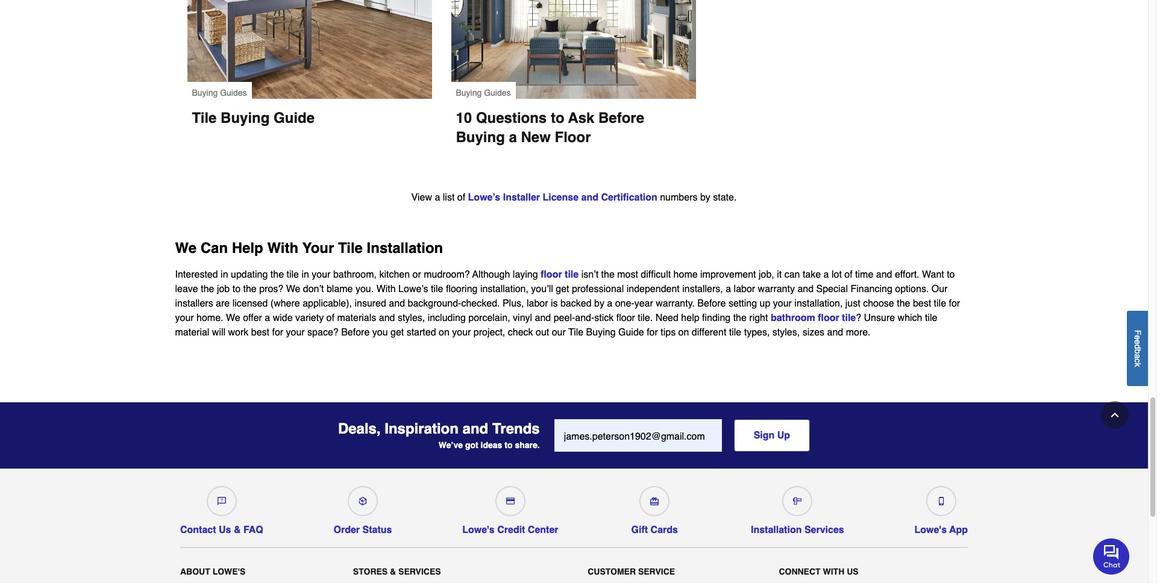 Task type: vqa. For each thing, say whether or not it's contained in the screenshot.
the topmost the hand
no



Task type: locate. For each thing, give the bounding box(es) containing it.
2 buying guides from the left
[[456, 88, 511, 98]]

service
[[638, 568, 675, 577]]

1 horizontal spatial we
[[226, 313, 240, 324]]

to left ask at the top of page
[[551, 110, 565, 127]]

certification
[[601, 192, 658, 203]]

we
[[175, 240, 197, 257], [286, 284, 300, 295], [226, 313, 240, 324]]

1 horizontal spatial on
[[679, 327, 689, 338]]

0 vertical spatial with
[[267, 240, 299, 257]]

kitchen
[[379, 269, 410, 280]]

1 horizontal spatial for
[[647, 327, 658, 338]]

2 horizontal spatial we
[[286, 284, 300, 295]]

floor
[[541, 269, 562, 280], [617, 313, 635, 324], [818, 313, 840, 324]]

installation, up bathroom floor tile link
[[795, 298, 843, 309]]

2 horizontal spatial lowe's
[[915, 525, 947, 536]]

1 horizontal spatial lowe's
[[468, 192, 501, 203]]

guides up 'tile buying guide'
[[220, 88, 247, 98]]

tile left the types, at the right
[[729, 327, 742, 338]]

0 vertical spatial best
[[913, 298, 932, 309]]

1 buying guides from the left
[[192, 88, 247, 98]]

mobile image
[[937, 497, 946, 506]]

lowe's down the or
[[399, 284, 428, 295]]

are
[[216, 298, 230, 309]]

1 guides from the left
[[220, 88, 247, 98]]

variety
[[295, 313, 324, 324]]

0 horizontal spatial we
[[175, 240, 197, 257]]

before up the finding
[[698, 298, 726, 309]]

tips
[[661, 327, 676, 338]]

to inside 10 questions to ask before buying a new floor
[[551, 110, 565, 127]]

pros?
[[259, 284, 284, 295]]

get down floor tile 'link'
[[556, 284, 570, 295]]

get right you
[[391, 327, 404, 338]]

lot
[[832, 269, 842, 280]]

2 e from the top
[[1134, 340, 1143, 345]]

credit card image
[[506, 497, 515, 506]]

lowe's left credit
[[463, 525, 495, 536]]

by down professional
[[595, 298, 605, 309]]

0 vertical spatial of
[[458, 192, 466, 203]]

special
[[817, 284, 848, 295]]

buying guides
[[192, 88, 247, 98], [456, 88, 511, 98]]

1 horizontal spatial before
[[599, 110, 645, 127]]

tile up background-
[[431, 284, 443, 295]]

to right "ideas"
[[505, 441, 513, 450]]

a left one-
[[607, 298, 613, 309]]

before
[[599, 110, 645, 127], [698, 298, 726, 309], [341, 327, 370, 338]]

& right stores
[[390, 568, 396, 577]]

a left lot
[[824, 269, 829, 280]]

gift
[[632, 525, 648, 536]]

in up don't
[[302, 269, 309, 280]]

0 vertical spatial guide
[[274, 110, 315, 127]]

lowe's installer license and certification link
[[468, 192, 658, 203]]

the
[[271, 269, 284, 280], [601, 269, 615, 280], [201, 284, 214, 295], [243, 284, 257, 295], [897, 298, 911, 309], [734, 313, 747, 324]]

0 vertical spatial services
[[805, 525, 845, 536]]

1 vertical spatial before
[[698, 298, 726, 309]]

a inside f e e d b a c k button
[[1134, 354, 1143, 359]]

with right help at the top of page
[[267, 240, 299, 257]]

0 horizontal spatial floor
[[541, 269, 562, 280]]

most
[[618, 269, 638, 280]]

1 horizontal spatial floor
[[617, 313, 635, 324]]

numbers
[[660, 192, 698, 203]]

check
[[508, 327, 533, 338]]

2 horizontal spatial tile
[[569, 327, 584, 338]]

1 horizontal spatial with
[[377, 284, 396, 295]]

1 vertical spatial with
[[377, 284, 396, 295]]

0 horizontal spatial with
[[267, 240, 299, 257]]

1 vertical spatial get
[[391, 327, 404, 338]]

2 vertical spatial tile
[[569, 327, 584, 338]]

0 horizontal spatial guides
[[220, 88, 247, 98]]

of down applicable),
[[327, 313, 335, 324]]

1 vertical spatial guide
[[619, 327, 644, 338]]

1 vertical spatial services
[[399, 568, 441, 577]]

2 vertical spatial before
[[341, 327, 370, 338]]

services
[[805, 525, 845, 536], [399, 568, 441, 577]]

services right stores
[[399, 568, 441, 577]]

1 vertical spatial lowe's
[[399, 284, 428, 295]]

for inside isn't the most difficult home improvement job, it can take a lot of time and effort. want to leave the job to the pros? we don't blame you. with lowe's tile flooring installation, you'll get professional independent installers, a labor warranty and special financing options. our installers are licensed (where applicable), insured and background-checked. plus, labor is backed by a one-year warranty. before setting up your installation, just choose the best tile for your home. we offer a wide variety of materials and styles, including porcelain, vinyl and peel-and-stick floor tile. need help finding the right
[[949, 298, 961, 309]]

floor up sizes
[[818, 313, 840, 324]]

we up work on the left bottom of page
[[226, 313, 240, 324]]

0 horizontal spatial best
[[251, 327, 270, 338]]

floor down one-
[[617, 313, 635, 324]]

1 horizontal spatial by
[[701, 192, 711, 203]]

0 horizontal spatial for
[[272, 327, 283, 338]]

1 vertical spatial &
[[390, 568, 396, 577]]

1 vertical spatial styles,
[[773, 327, 800, 338]]

1 vertical spatial labor
[[527, 298, 548, 309]]

updating
[[231, 269, 268, 280]]

1 horizontal spatial tile
[[338, 240, 363, 257]]

&
[[234, 525, 241, 536], [390, 568, 396, 577]]

installation up kitchen on the left top
[[367, 240, 443, 257]]

buying guides up 10
[[456, 88, 511, 98]]

help
[[682, 313, 700, 324]]

1 vertical spatial installation,
[[795, 298, 843, 309]]

insured
[[355, 298, 386, 309]]

0 horizontal spatial of
[[327, 313, 335, 324]]

0 horizontal spatial by
[[595, 298, 605, 309]]

services up connect with us
[[805, 525, 845, 536]]

0 horizontal spatial services
[[399, 568, 441, 577]]

buying
[[192, 88, 218, 98], [456, 88, 482, 98], [221, 110, 270, 127], [456, 129, 505, 146], [586, 327, 616, 338]]

to inside deals, inspiration and trends we've got ideas to share.
[[505, 441, 513, 450]]

1 vertical spatial of
[[845, 269, 853, 280]]

1 horizontal spatial buying guides
[[456, 88, 511, 98]]

we left can
[[175, 240, 197, 257]]

1 horizontal spatial guide
[[619, 327, 644, 338]]

and right insured
[[389, 298, 405, 309]]

0 horizontal spatial get
[[391, 327, 404, 338]]

guides up questions
[[484, 88, 511, 98]]

1 horizontal spatial styles,
[[773, 327, 800, 338]]

0 vertical spatial before
[[599, 110, 645, 127]]

0 horizontal spatial styles,
[[398, 313, 425, 324]]

before inside 10 questions to ask before buying a new floor
[[599, 110, 645, 127]]

?
[[856, 313, 862, 324]]

in up "job"
[[221, 269, 228, 280]]

warranty
[[758, 284, 795, 295]]

a living room with a white sofa, two blue armchairs, a sisal rug and light hardwood flooring. image
[[451, 0, 696, 99]]

e up the d
[[1134, 335, 1143, 340]]

installation down dimensions icon at the right bottom of page
[[751, 525, 802, 536]]

improvement
[[701, 269, 756, 280]]

0 horizontal spatial lowe's
[[399, 284, 428, 295]]

styles, up started
[[398, 313, 425, 324]]

0 vertical spatial &
[[234, 525, 241, 536]]

and inside ? unsure which tile material will work best for your space? before you get started on your project, check out our tile buying guide for tips on different tile types, styles, sizes and more.
[[828, 327, 844, 338]]

1 horizontal spatial in
[[302, 269, 309, 280]]

flooring
[[446, 284, 478, 295]]

effort.
[[895, 269, 920, 280]]

0 vertical spatial labor
[[734, 284, 756, 295]]

1 vertical spatial tile
[[338, 240, 363, 257]]

stores & services
[[353, 568, 441, 577]]

1 horizontal spatial guides
[[484, 88, 511, 98]]

one-
[[615, 298, 635, 309]]

0 horizontal spatial labor
[[527, 298, 548, 309]]

a down questions
[[509, 129, 517, 146]]

get inside ? unsure which tile material will work best for your space? before you get started on your project, check out our tile buying guide for tips on different tile types, styles, sizes and more.
[[391, 327, 404, 338]]

about lowe's
[[180, 568, 246, 577]]

before right ask at the top of page
[[599, 110, 645, 127]]

floor
[[555, 129, 591, 146]]

a up k on the right of the page
[[1134, 354, 1143, 359]]

guide
[[274, 110, 315, 127], [619, 327, 644, 338]]

with down kitchen on the left top
[[377, 284, 396, 295]]

best down options.
[[913, 298, 932, 309]]

2 horizontal spatial floor
[[818, 313, 840, 324]]

buying guides up 'tile buying guide'
[[192, 88, 247, 98]]

we've
[[439, 441, 463, 450]]

and
[[582, 192, 599, 203], [877, 269, 893, 280], [798, 284, 814, 295], [389, 298, 405, 309], [379, 313, 395, 324], [535, 313, 551, 324], [828, 327, 844, 338], [463, 421, 489, 438]]

1 vertical spatial we
[[286, 284, 300, 295]]

buying inside ? unsure which tile material will work best for your space? before you get started on your project, check out our tile buying guide for tips on different tile types, styles, sizes and more.
[[586, 327, 616, 338]]

0 vertical spatial installation,
[[480, 284, 529, 295]]

0 horizontal spatial tile
[[192, 110, 217, 127]]

0 horizontal spatial on
[[439, 327, 450, 338]]

1 horizontal spatial get
[[556, 284, 570, 295]]

floor inside isn't the most difficult home improvement job, it can take a lot of time and effort. want to leave the job to the pros? we don't blame you. with lowe's tile flooring installation, you'll get professional independent installers, a labor warranty and special financing options. our installers are licensed (where applicable), insured and background-checked. plus, labor is backed by a one-year warranty. before setting up your installation, just choose the best tile for your home. we offer a wide variety of materials and styles, including porcelain, vinyl and peel-and-stick floor tile. need help finding the right
[[617, 313, 635, 324]]

lowe's inside isn't the most difficult home improvement job, it can take a lot of time and effort. want to leave the job to the pros? we don't blame you. with lowe's tile flooring installation, you'll get professional independent installers, a labor warranty and special financing options. our installers are licensed (where applicable), insured and background-checked. plus, labor is backed by a one-year warranty. before setting up your installation, just choose the best tile for your home. we offer a wide variety of materials and styles, including porcelain, vinyl and peel-and-stick floor tile. need help finding the right
[[399, 284, 428, 295]]

best down offer
[[251, 327, 270, 338]]

0 vertical spatial installation
[[367, 240, 443, 257]]

& right us
[[234, 525, 241, 536]]

styles, inside isn't the most difficult home improvement job, it can take a lot of time and effort. want to leave the job to the pros? we don't blame you. with lowe's tile flooring installation, you'll get professional independent installers, a labor warranty and special financing options. our installers are licensed (where applicable), insured and background-checked. plus, labor is backed by a one-year warranty. before setting up your installation, just choose the best tile for your home. we offer a wide variety of materials and styles, including porcelain, vinyl and peel-and-stick floor tile. need help finding the right
[[398, 313, 425, 324]]

of right lot
[[845, 269, 853, 280]]

your
[[312, 269, 331, 280], [773, 298, 792, 309], [175, 313, 194, 324], [286, 327, 305, 338], [452, 327, 471, 338]]

mudroom?
[[424, 269, 470, 280]]

1 vertical spatial installation
[[751, 525, 802, 536]]

lowe's right about
[[213, 568, 246, 577]]

help
[[232, 240, 263, 257]]

installation, up plus,
[[480, 284, 529, 295]]

faq
[[244, 525, 263, 536]]

we up (where
[[286, 284, 300, 295]]

to right "job"
[[233, 284, 241, 295]]

of right list
[[458, 192, 466, 203]]

1 horizontal spatial installation
[[751, 525, 802, 536]]

and down take
[[798, 284, 814, 295]]

installers,
[[683, 284, 723, 295]]

0 vertical spatial styles,
[[398, 313, 425, 324]]

2 horizontal spatial of
[[845, 269, 853, 280]]

by left state.
[[701, 192, 711, 203]]

view
[[412, 192, 432, 203]]

tile buying guide
[[192, 110, 315, 127]]

you
[[372, 327, 388, 338]]

sign up form
[[555, 420, 810, 452]]

labor down "you'll"
[[527, 298, 548, 309]]

before inside ? unsure which tile material will work best for your space? before you get started on your project, check out our tile buying guide for tips on different tile types, styles, sizes and more.
[[341, 327, 370, 338]]

buying guides for buying
[[192, 88, 247, 98]]

and right sizes
[[828, 327, 844, 338]]

0 horizontal spatial before
[[341, 327, 370, 338]]

although
[[473, 269, 510, 280]]

vinyl
[[513, 313, 532, 324]]

your down warranty
[[773, 298, 792, 309]]

on down including at left bottom
[[439, 327, 450, 338]]

1 horizontal spatial lowe's
[[463, 525, 495, 536]]

we can help with your tile installation
[[175, 240, 447, 257]]

isn't
[[582, 269, 599, 280]]

styles,
[[398, 313, 425, 324], [773, 327, 800, 338]]

0 horizontal spatial buying guides
[[192, 88, 247, 98]]

buying guides for questions
[[456, 88, 511, 98]]

is
[[551, 298, 558, 309]]

c
[[1134, 359, 1143, 363]]

f
[[1134, 330, 1143, 335]]

before down materials
[[341, 327, 370, 338]]

work
[[228, 327, 249, 338]]

0 vertical spatial lowe's
[[468, 192, 501, 203]]

styles, down bathroom
[[773, 327, 800, 338]]

2 horizontal spatial for
[[949, 298, 961, 309]]

2 horizontal spatial before
[[698, 298, 726, 309]]

0 horizontal spatial guide
[[274, 110, 315, 127]]

sign
[[754, 430, 775, 441]]

get
[[556, 284, 570, 295], [391, 327, 404, 338]]

floor up "you'll"
[[541, 269, 562, 280]]

1 vertical spatial by
[[595, 298, 605, 309]]

best inside isn't the most difficult home improvement job, it can take a lot of time and effort. want to leave the job to the pros? we don't blame you. with lowe's tile flooring installation, you'll get professional independent installers, a labor warranty and special financing options. our installers are licensed (where applicable), insured and background-checked. plus, labor is backed by a one-year warranty. before setting up your installation, just choose the best tile for your home. we offer a wide variety of materials and styles, including porcelain, vinyl and peel-and-stick floor tile. need help finding the right
[[913, 298, 932, 309]]

0 horizontal spatial &
[[234, 525, 241, 536]]

installation,
[[480, 284, 529, 295], [795, 298, 843, 309]]

guides
[[220, 88, 247, 98], [484, 88, 511, 98]]

connect with us
[[779, 568, 859, 577]]

installation services link
[[751, 482, 845, 536]]

guides for buying
[[220, 88, 247, 98]]

year
[[635, 298, 654, 309]]

porcelain,
[[469, 313, 510, 324]]

e up b
[[1134, 340, 1143, 345]]

choose
[[864, 298, 895, 309]]

lowe's right list
[[468, 192, 501, 203]]

0 vertical spatial get
[[556, 284, 570, 295]]

2 guides from the left
[[484, 88, 511, 98]]

which
[[898, 313, 923, 324]]

gift cards
[[632, 525, 678, 536]]

1 horizontal spatial services
[[805, 525, 845, 536]]

0 horizontal spatial lowe's
[[213, 568, 246, 577]]

questions
[[476, 110, 547, 127]]

and-
[[575, 313, 595, 324]]

1 vertical spatial best
[[251, 327, 270, 338]]

on right tips
[[679, 327, 689, 338]]

1 horizontal spatial best
[[913, 298, 932, 309]]

contact
[[180, 525, 216, 536]]

by
[[701, 192, 711, 203], [595, 298, 605, 309]]

the up pros?
[[271, 269, 284, 280]]

lowe's left the app
[[915, 525, 947, 536]]

you.
[[356, 284, 374, 295]]

our
[[552, 327, 566, 338]]

and up 'got'
[[463, 421, 489, 438]]

chevron up image
[[1109, 409, 1122, 421]]

styles, inside ? unsure which tile material will work best for your space? before you get started on your project, check out our tile buying guide for tips on different tile types, styles, sizes and more.
[[773, 327, 800, 338]]

a right offer
[[265, 313, 270, 324]]

labor up setting at the right of page
[[734, 284, 756, 295]]

checked.
[[462, 298, 500, 309]]

tile
[[192, 110, 217, 127], [338, 240, 363, 257], [569, 327, 584, 338]]

0 horizontal spatial in
[[221, 269, 228, 280]]

scroll to top element
[[1102, 402, 1129, 429]]

leave
[[175, 284, 198, 295]]

lowe's for lowe's app
[[915, 525, 947, 536]]

? unsure which tile material will work best for your space? before you get started on your project, check out our tile buying guide for tips on different tile types, styles, sizes and more.
[[175, 313, 938, 338]]



Task type: describe. For each thing, give the bounding box(es) containing it.
your up material
[[175, 313, 194, 324]]

Email Address email field
[[555, 420, 722, 452]]

got
[[465, 441, 479, 450]]

2 vertical spatial we
[[226, 313, 240, 324]]

job
[[217, 284, 230, 295]]

dimensions image
[[794, 497, 802, 506]]

us
[[847, 568, 859, 577]]

f e e d b a c k
[[1134, 330, 1143, 367]]

pickup image
[[359, 497, 367, 506]]

0 vertical spatial we
[[175, 240, 197, 257]]

1 in from the left
[[221, 269, 228, 280]]

right
[[750, 313, 768, 324]]

a left list
[[435, 192, 440, 203]]

wide
[[273, 313, 293, 324]]

to right want
[[947, 269, 955, 280]]

out
[[536, 327, 549, 338]]

tile.
[[638, 313, 653, 324]]

floor tile link
[[541, 269, 579, 280]]

with inside isn't the most difficult home improvement job, it can take a lot of time and effort. want to leave the job to the pros? we don't blame you. with lowe's tile flooring installation, you'll get professional independent installers, a labor warranty and special financing options. our installers are licensed (where applicable), insured and background-checked. plus, labor is backed by a one-year warranty. before setting up your installation, just choose the best tile for your home. we offer a wide variety of materials and styles, including porcelain, vinyl and peel-and-stick floor tile. need help finding the right
[[377, 284, 396, 295]]

0 vertical spatial tile
[[192, 110, 217, 127]]

your
[[302, 240, 334, 257]]

by inside isn't the most difficult home improvement job, it can take a lot of time and effort. want to leave the job to the pros? we don't blame you. with lowe's tile flooring installation, you'll get professional independent installers, a labor warranty and special financing options. our installers are licensed (where applicable), insured and background-checked. plus, labor is backed by a one-year warranty. before setting up your installation, just choose the best tile for your home. we offer a wide variety of materials and styles, including porcelain, vinyl and peel-and-stick floor tile. need help finding the right
[[595, 298, 605, 309]]

time
[[856, 269, 874, 280]]

deals,
[[338, 421, 381, 438]]

just
[[846, 298, 861, 309]]

chat invite button image
[[1094, 538, 1131, 575]]

and up financing
[[877, 269, 893, 280]]

the up licensed
[[243, 284, 257, 295]]

share.
[[515, 441, 540, 450]]

material
[[175, 327, 209, 338]]

a down improvement
[[726, 284, 731, 295]]

tile up (where
[[287, 269, 299, 280]]

your down wide
[[286, 327, 305, 338]]

deals, inspiration and trends we've got ideas to share.
[[338, 421, 540, 450]]

installers
[[175, 298, 213, 309]]

a video showing how to choose the right tile for your space. image
[[187, 0, 432, 99]]

tile inside ? unsure which tile material will work best for your space? before you get started on your project, check out our tile buying guide for tips on different tile types, styles, sizes and more.
[[569, 327, 584, 338]]

state.
[[713, 192, 737, 203]]

the up professional
[[601, 269, 615, 280]]

the up which
[[897, 298, 911, 309]]

home.
[[197, 313, 223, 324]]

1 horizontal spatial &
[[390, 568, 396, 577]]

before inside isn't the most difficult home improvement job, it can take a lot of time and effort. want to leave the job to the pros? we don't blame you. with lowe's tile flooring installation, you'll get professional independent installers, a labor warranty and special financing options. our installers are licensed (where applicable), insured and background-checked. plus, labor is backed by a one-year warranty. before setting up your installation, just choose the best tile for your home. we offer a wide variety of materials and styles, including porcelain, vinyl and peel-and-stick floor tile. need help finding the right
[[698, 298, 726, 309]]

peel-
[[554, 313, 575, 324]]

bathroom
[[771, 313, 816, 324]]

0 horizontal spatial installation,
[[480, 284, 529, 295]]

guides for questions
[[484, 88, 511, 98]]

options.
[[896, 284, 929, 295]]

0 horizontal spatial installation
[[367, 240, 443, 257]]

status
[[363, 525, 392, 536]]

b
[[1134, 349, 1143, 354]]

setting
[[729, 298, 757, 309]]

cards
[[651, 525, 678, 536]]

the left "job"
[[201, 284, 214, 295]]

view a list of lowe's installer license and certification numbers by state.
[[412, 192, 737, 203]]

sizes
[[803, 327, 825, 338]]

0 vertical spatial by
[[701, 192, 711, 203]]

ask
[[568, 110, 595, 127]]

your up don't
[[312, 269, 331, 280]]

customer care image
[[218, 497, 226, 506]]

sign up button
[[734, 420, 810, 452]]

financing
[[851, 284, 893, 295]]

will
[[212, 327, 226, 338]]

don't
[[303, 284, 324, 295]]

bathroom floor tile link
[[771, 313, 856, 324]]

can
[[785, 269, 800, 280]]

with
[[823, 568, 845, 577]]

order status link
[[334, 482, 392, 536]]

license
[[543, 192, 579, 203]]

best inside ? unsure which tile material will work best for your space? before you get started on your project, check out our tile buying guide for tips on different tile types, styles, sizes and more.
[[251, 327, 270, 338]]

and up you
[[379, 313, 395, 324]]

order status
[[334, 525, 392, 536]]

interested in updating the tile in your bathroom, kitchen or mudroom? although laying floor tile
[[175, 269, 579, 280]]

(where
[[271, 298, 300, 309]]

professional
[[572, 284, 624, 295]]

want
[[923, 269, 945, 280]]

up
[[778, 430, 791, 441]]

and inside deals, inspiration and trends we've got ideas to share.
[[463, 421, 489, 438]]

tile left isn't
[[565, 269, 579, 280]]

1 horizontal spatial installation,
[[795, 298, 843, 309]]

the down setting at the right of page
[[734, 313, 747, 324]]

interested
[[175, 269, 218, 280]]

bathroom,
[[333, 269, 377, 280]]

our
[[932, 284, 948, 295]]

home
[[674, 269, 698, 280]]

laying
[[513, 269, 538, 280]]

2 in from the left
[[302, 269, 309, 280]]

lowe's credit center link
[[463, 482, 559, 536]]

trends
[[493, 421, 540, 438]]

f e e d b a c k button
[[1128, 311, 1149, 386]]

project,
[[474, 327, 505, 338]]

tile down just
[[842, 313, 856, 324]]

gift card image
[[651, 497, 659, 506]]

2 vertical spatial of
[[327, 313, 335, 324]]

finding
[[702, 313, 731, 324]]

about
[[180, 568, 210, 577]]

licensed
[[233, 298, 268, 309]]

buying inside 10 questions to ask before buying a new floor
[[456, 129, 505, 146]]

tile right which
[[926, 313, 938, 324]]

offer
[[243, 313, 262, 324]]

lowe's for lowe's credit center
[[463, 525, 495, 536]]

ideas
[[481, 441, 503, 450]]

connect
[[779, 568, 821, 577]]

contact us & faq
[[180, 525, 263, 536]]

new
[[521, 129, 551, 146]]

up
[[760, 298, 771, 309]]

tile down our
[[934, 298, 947, 309]]

1 horizontal spatial of
[[458, 192, 466, 203]]

and right 'license'
[[582, 192, 599, 203]]

k
[[1134, 363, 1143, 367]]

2 on from the left
[[679, 327, 689, 338]]

your down including at left bottom
[[452, 327, 471, 338]]

plus,
[[503, 298, 524, 309]]

stores
[[353, 568, 388, 577]]

unsure
[[864, 313, 895, 324]]

isn't the most difficult home improvement job, it can take a lot of time and effort. want to leave the job to the pros? we don't blame you. with lowe's tile flooring installation, you'll get professional independent installers, a labor warranty and special financing options. our installers are licensed (where applicable), insured and background-checked. plus, labor is backed by a one-year warranty. before setting up your installation, just choose the best tile for your home. we offer a wide variety of materials and styles, including porcelain, vinyl and peel-and-stick floor tile. need help finding the right
[[175, 269, 961, 324]]

blame
[[327, 284, 353, 295]]

get inside isn't the most difficult home improvement job, it can take a lot of time and effort. want to leave the job to the pros? we don't blame you. with lowe's tile flooring installation, you'll get professional independent installers, a labor warranty and special financing options. our installers are licensed (where applicable), insured and background-checked. plus, labor is backed by a one-year warranty. before setting up your installation, just choose the best tile for your home. we offer a wide variety of materials and styles, including porcelain, vinyl and peel-and-stick floor tile. need help finding the right
[[556, 284, 570, 295]]

1 horizontal spatial labor
[[734, 284, 756, 295]]

and up out
[[535, 313, 551, 324]]

us
[[219, 525, 231, 536]]

independent
[[627, 284, 680, 295]]

1 e from the top
[[1134, 335, 1143, 340]]

installer
[[503, 192, 540, 203]]

1 on from the left
[[439, 327, 450, 338]]

a inside 10 questions to ask before buying a new floor
[[509, 129, 517, 146]]

sign up
[[754, 430, 791, 441]]

customer
[[588, 568, 636, 577]]

guide inside ? unsure which tile material will work best for your space? before you get started on your project, check out our tile buying guide for tips on different tile types, styles, sizes and more.
[[619, 327, 644, 338]]

inspiration
[[385, 421, 459, 438]]

installation inside installation services link
[[751, 525, 802, 536]]

materials
[[337, 313, 376, 324]]



